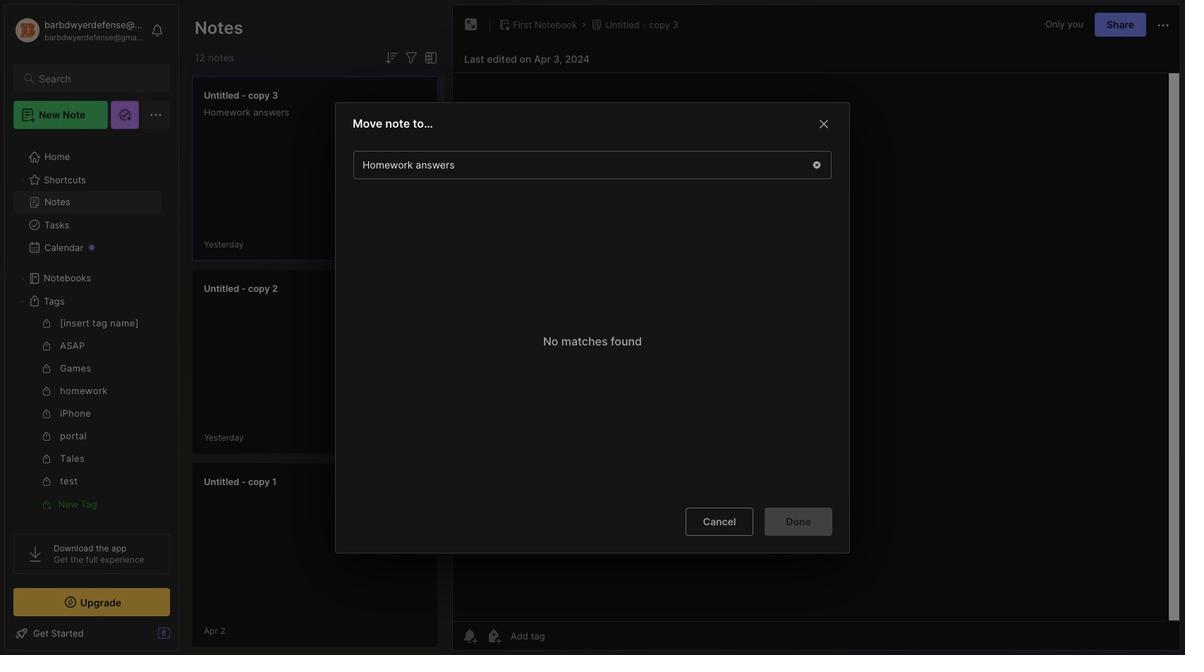 Task type: locate. For each thing, give the bounding box(es) containing it.
none search field inside main element
[[39, 70, 157, 87]]

Note Editor text field
[[453, 73, 1181, 622]]

Find a location… text field
[[354, 153, 803, 176]]

tree
[[5, 138, 179, 592]]

note window element
[[453, 4, 1182, 652]]

expand tags image
[[18, 297, 27, 306]]

tree inside main element
[[5, 138, 179, 592]]

group
[[13, 313, 162, 516]]

None search field
[[39, 70, 157, 87]]



Task type: vqa. For each thing, say whether or not it's contained in the screenshot.
Choose default view option for YouTube links field
no



Task type: describe. For each thing, give the bounding box(es) containing it.
expand notebooks image
[[18, 275, 27, 283]]

group inside tree
[[13, 313, 162, 516]]

close image
[[816, 115, 833, 132]]

add a reminder image
[[462, 628, 479, 645]]

add tag image
[[486, 628, 503, 645]]

expand note image
[[463, 16, 480, 33]]

Search text field
[[39, 72, 157, 85]]

Find a location field
[[347, 143, 839, 496]]

main element
[[0, 0, 184, 656]]



